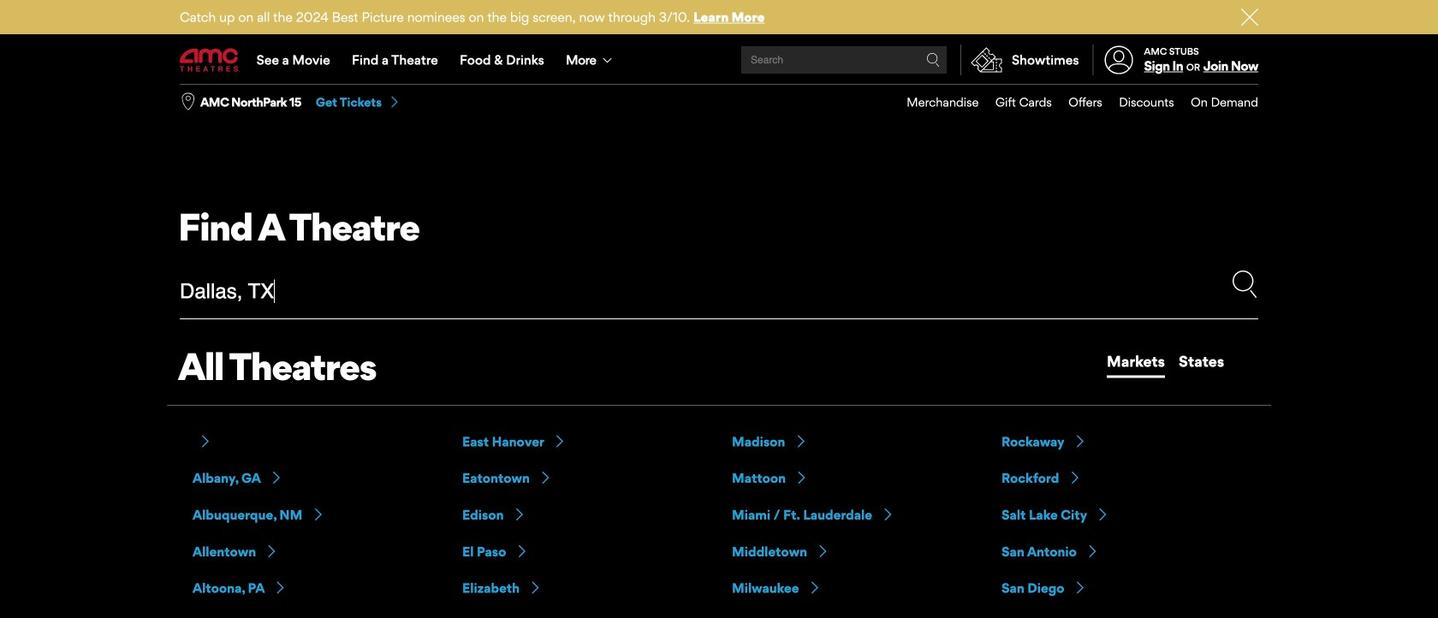 Task type: locate. For each thing, give the bounding box(es) containing it.
submit search image
[[1231, 270, 1259, 298]]

2 menu item from the left
[[979, 85, 1052, 120]]

menu
[[180, 36, 1259, 84], [890, 85, 1259, 120]]

4 menu item from the left
[[1102, 85, 1174, 120]]

3 menu item from the left
[[1052, 85, 1102, 120]]

menu item
[[890, 85, 979, 120], [979, 85, 1052, 120], [1052, 85, 1102, 120], [1102, 85, 1174, 120], [1174, 85, 1259, 120]]

0 vertical spatial menu
[[180, 36, 1259, 84]]

amc logo image
[[180, 48, 240, 72], [180, 48, 240, 72]]

cookie consent banner dialog
[[0, 572, 1438, 618]]



Task type: describe. For each thing, give the bounding box(es) containing it.
showtimes image
[[961, 45, 1012, 75]]

1 vertical spatial menu
[[890, 85, 1259, 120]]

Search by City, Zip or Theatre text field
[[180, 270, 1158, 311]]

theatre navigation navigation
[[167, 345, 1271, 618]]

user profile image
[[1095, 46, 1143, 74]]

sign in or join amc stubs element
[[1093, 36, 1259, 84]]

search the AMC website text field
[[748, 54, 926, 66]]

5 menu item from the left
[[1174, 85, 1259, 120]]

1 menu item from the left
[[890, 85, 979, 120]]

submit search icon image
[[926, 53, 940, 67]]



Task type: vqa. For each thing, say whether or not it's contained in the screenshot.
Cookie Consent Banner dialog
yes



